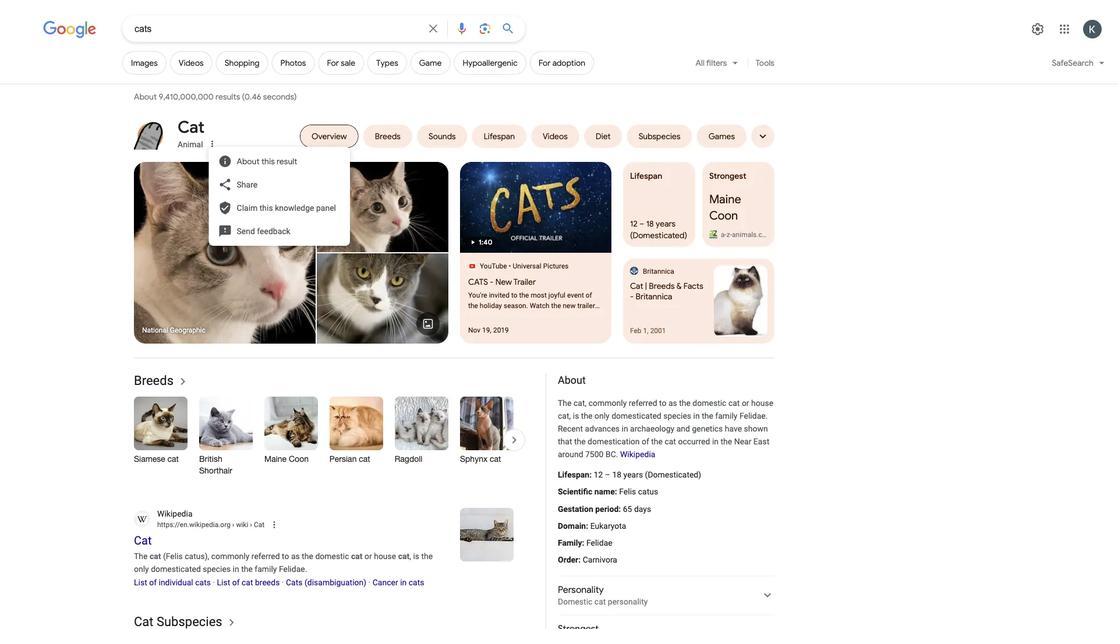 Task type: vqa. For each thing, say whether or not it's contained in the screenshot.


Task type: locate. For each thing, give the bounding box(es) containing it.
1 vertical spatial lifespan
[[558, 470, 590, 480]]

cat up animal
[[178, 117, 205, 137]]

ragdoll heading
[[395, 453, 449, 465]]

house left ','
[[374, 552, 396, 561]]

to inside cats - new trailer you're invited to the most joyful event of the holiday season. watch the new trailer for cats now.
[[511, 291, 518, 299]]

none text field containing https://en.wikipedia.org
[[157, 520, 265, 530]]

1 horizontal spatial wikipedia
[[620, 450, 656, 459]]

maine right british shorthair heading
[[264, 454, 287, 464]]

breeds
[[649, 281, 675, 291], [134, 373, 174, 388]]

: down "family : felidae"
[[579, 555, 581, 565]]

0 vertical spatial domestic
[[693, 398, 727, 408]]

: for carnivora
[[579, 555, 581, 565]]

commonly
[[589, 398, 627, 408], [211, 552, 250, 561]]

breeds down national
[[134, 373, 174, 388]]

0 horizontal spatial is
[[413, 552, 419, 561]]

about for about this result
[[237, 156, 260, 166]]

(domesticated) up "|"
[[630, 230, 687, 240]]

cat inside personality domestic cat personality
[[595, 597, 606, 607]]

lifespan up 12 – 18 years (domesticated)
[[630, 171, 662, 181]]

scientific name : felis catus
[[558, 487, 658, 497]]

1 horizontal spatial to
[[511, 291, 518, 299]]

1 horizontal spatial species
[[664, 411, 692, 421]]

0 vertical spatial (domesticated)
[[630, 230, 687, 240]]

tools button
[[751, 51, 780, 75]]

tools
[[756, 58, 775, 68]]

1 vertical spatial this
[[260, 203, 273, 213]]

cat inside siamese cat heading
[[168, 454, 179, 464]]

0 vertical spatial maine
[[710, 192, 741, 207]]

0 vertical spatial felidae.
[[740, 411, 768, 421]]

family
[[716, 411, 738, 421], [255, 565, 277, 574]]

wiki
[[236, 521, 248, 529]]

for
[[468, 312, 477, 320]]

referred up archaeology
[[629, 398, 657, 408]]

persian
[[330, 454, 357, 464]]

felidae. up the cats
[[279, 565, 307, 574]]

1 horizontal spatial referred
[[629, 398, 657, 408]]

cats are cute, furry, cuddly — and an invasive alien species image
[[317, 253, 449, 344]]

1 vertical spatial family
[[255, 565, 277, 574]]

commonly up "list of cat breeds" link
[[211, 552, 250, 561]]

felidae. inside 'the cat, commonly referred to as the domestic cat or house cat, is the only domesticated species in the family felidae. recent advances in archaeology and genetics have shown that the domestication of the cat occurred in the near east around 7500 bc.'
[[740, 411, 768, 421]]

in right the cancer
[[400, 577, 407, 587]]

3 · from the left
[[369, 577, 371, 587]]

cat left (felis
[[150, 552, 161, 561]]

0 horizontal spatial domesticated
[[151, 565, 201, 574]]

1 vertical spatial or
[[365, 552, 372, 561]]

None text field
[[157, 520, 265, 530]]

0 horizontal spatial as
[[291, 552, 300, 561]]

commonly up advances
[[589, 398, 627, 408]]

cats (disambiguation) link
[[286, 577, 367, 587]]

images
[[131, 58, 158, 68]]

(domesticated) up catus
[[645, 470, 701, 480]]

2 domestic cat image from the left
[[317, 162, 449, 252]]

cat up (disambiguation)
[[351, 552, 363, 561]]

maine coon up a-
[[710, 192, 741, 223]]

› right wiki on the left bottom
[[250, 521, 252, 529]]

0 vertical spatial domesticated
[[612, 411, 662, 421]]

all
[[696, 58, 705, 68]]

share
[[237, 180, 258, 189]]

0 horizontal spatial only
[[134, 565, 149, 574]]

18 years
[[646, 218, 676, 229], [612, 470, 643, 480]]

or up (disambiguation)
[[365, 552, 372, 561]]

house inside 'the cat, commonly referred to as the domestic cat or house cat, is the only domesticated species in the family felidae. recent advances in archaeology and genetics have shown that the domestication of the cat occurred in the near east around 7500 bc.'
[[752, 398, 774, 408]]

0 horizontal spatial -
[[490, 277, 494, 287]]

is up the recent
[[573, 411, 579, 421]]

0 horizontal spatial house
[[374, 552, 396, 561]]

of inside cats - new trailer you're invited to the most joyful event of the holiday season. watch the new trailer for cats now.
[[586, 291, 592, 299]]

0 vertical spatial 12
[[630, 218, 638, 229]]

0 horizontal spatial list
[[134, 577, 147, 587]]

felis
[[619, 487, 636, 497]]

this
[[262, 156, 275, 166], [260, 203, 273, 213]]

0 horizontal spatial family
[[255, 565, 277, 574]]

a-z-animals.com
[[721, 230, 772, 239]]

the up the cats
[[302, 552, 313, 561]]

1 horizontal spatial list
[[217, 577, 230, 587]]

2 horizontal spatial ‎
[[373, 577, 373, 587]]

1 vertical spatial about
[[237, 156, 260, 166]]

to up season.
[[511, 291, 518, 299]]

or
[[742, 398, 749, 408], [365, 552, 372, 561]]

1 vertical spatial domesticated
[[151, 565, 201, 574]]

1 vertical spatial only
[[134, 565, 149, 574]]

1 ‎ from the left
[[217, 577, 217, 587]]

2001
[[650, 327, 666, 335]]

1 horizontal spatial -
[[630, 291, 634, 301]]

1 horizontal spatial 12
[[630, 218, 638, 229]]

0 vertical spatial -
[[490, 277, 494, 287]]

more options element
[[207, 138, 218, 150]]

types link
[[368, 51, 407, 75]]

order
[[558, 555, 579, 565]]

add for adoption element
[[539, 58, 585, 68]]

is inside 'the cat, commonly referred to as the domestic cat or house cat, is the only domesticated species in the family felidae. recent advances in archaeology and genetics have shown that the domestication of the cat occurred in the near east around 7500 bc.'
[[573, 411, 579, 421]]

0 vertical spatial –
[[640, 218, 645, 229]]

cat inside persian cat heading
[[359, 454, 370, 464]]

siamese cat heading
[[134, 453, 188, 465]]

0 horizontal spatial wikipedia
[[157, 509, 193, 518]]

cat inside cat subspecies link
[[134, 614, 153, 629]]

wikipedia up https://en.wikipedia.org
[[157, 509, 193, 518]]

1 horizontal spatial breeds
[[649, 281, 675, 291]]

0 horizontal spatial breeds
[[134, 373, 174, 388]]

1 vertical spatial referred
[[252, 552, 280, 561]]

cat subspecies link
[[134, 614, 239, 629]]

this left result
[[262, 156, 275, 166]]

only inside 'the cat, commonly referred to as the domestic cat or house cat, is the only domesticated species in the family felidae. recent advances in archaeology and genetics have shown that the domestication of the cat occurred in the near east around 7500 bc.'
[[595, 411, 610, 421]]

1 horizontal spatial ‎
[[286, 577, 286, 587]]

cat subspecies
[[134, 614, 222, 629]]

0 horizontal spatial ‎
[[217, 577, 217, 587]]

only up advances
[[595, 411, 610, 421]]

2 cats from the left
[[409, 577, 424, 587]]

cats down catus),
[[195, 577, 211, 587]]

cats
[[195, 577, 211, 587], [409, 577, 424, 587]]

cat left breeds
[[242, 577, 253, 587]]

0 vertical spatial family
[[716, 411, 738, 421]]

cat right 'siamese'
[[168, 454, 179, 464]]

domesticated inside 'the cat, commonly referred to as the domestic cat or house cat, is the only domesticated species in the family felidae. recent advances in archaeology and genetics have shown that the domestication of the cat occurred in the near east around 7500 bc.'
[[612, 411, 662, 421]]

species up and
[[664, 411, 692, 421]]

0 horizontal spatial 18 years
[[612, 470, 643, 480]]

cat inside wikipedia https://en.wikipedia.org › wiki › cat
[[254, 521, 265, 529]]

2 vertical spatial about
[[558, 374, 586, 387]]

the
[[519, 291, 529, 299], [468, 302, 478, 310], [551, 302, 561, 310], [679, 398, 691, 408], [581, 411, 593, 421], [702, 411, 714, 421], [574, 437, 586, 446], [651, 437, 663, 446], [721, 437, 732, 446], [302, 552, 313, 561], [421, 552, 433, 561], [241, 565, 253, 574]]

google image
[[43, 21, 97, 38]]

event
[[567, 291, 584, 299]]

family
[[558, 538, 582, 548]]

add game element
[[419, 58, 442, 68]]

catus
[[638, 487, 658, 497]]

1 horizontal spatial maine
[[710, 192, 741, 207]]

0 vertical spatial maine coon
[[710, 192, 741, 223]]

lifespan for lifespan
[[630, 171, 662, 181]]

of
[[586, 291, 592, 299], [642, 437, 649, 446], [149, 577, 157, 587], [232, 577, 240, 587]]

in inside , is the only domesticated species in the family felidae.
[[233, 565, 239, 574]]

1 horizontal spatial –
[[640, 218, 645, 229]]

the inside 'the cat, commonly referred to as the domestic cat or house cat, is the only domesticated species in the family felidae. recent advances in archaeology and genetics have shown that the domestication of the cat occurred in the near east around 7500 bc.'
[[558, 398, 572, 408]]

the left (felis
[[134, 552, 148, 561]]

family inside 'the cat, commonly referred to as the domestic cat or house cat, is the only domesticated species in the family felidae. recent advances in archaeology and genetics have shown that the domestication of the cat occurred in the near east around 7500 bc.'
[[716, 411, 738, 421]]

have
[[725, 424, 742, 434]]

for sale link
[[318, 51, 364, 75]]

the up the recent
[[558, 398, 572, 408]]

is
[[573, 411, 579, 421], [413, 552, 419, 561]]

cat inside cat | breeds & facts - britannica
[[630, 281, 643, 291]]

1 horizontal spatial commonly
[[589, 398, 627, 408]]

1 horizontal spatial ›
[[250, 521, 252, 529]]

the right ','
[[421, 552, 433, 561]]

maine coon inside heading
[[264, 454, 309, 464]]

for left adoption
[[539, 58, 551, 68]]

12
[[630, 218, 638, 229], [594, 470, 603, 480]]

0 horizontal spatial maine
[[264, 454, 287, 464]]

the for the cat (felis catus), commonly referred to as the domestic cat or house cat
[[134, 552, 148, 561]]

about up the recent
[[558, 374, 586, 387]]

1 horizontal spatial ·
[[282, 577, 284, 587]]

: left 65 days at right bottom
[[619, 504, 621, 514]]

to inside 'the cat, commonly referred to as the domestic cat or house cat, is the only domesticated species in the family felidae. recent advances in archaeology and genetics have shown that the domestication of the cat occurred in the near east around 7500 bc.'
[[659, 398, 667, 408]]

(domesticated)
[[630, 230, 687, 240], [645, 470, 701, 480]]

0 vertical spatial as
[[669, 398, 677, 408]]

cats down holiday
[[479, 312, 496, 320]]

cat left "|"
[[630, 281, 643, 291]]

gestation period : 65 days
[[558, 504, 651, 514]]

around
[[558, 450, 583, 459]]

most
[[531, 291, 547, 299]]

referred
[[629, 398, 657, 408], [252, 552, 280, 561]]

about down images link
[[134, 92, 157, 102]]

2 horizontal spatial to
[[659, 398, 667, 408]]

2 vertical spatial to
[[282, 552, 289, 561]]

only up list of individual cats link
[[134, 565, 149, 574]]

about for about 9,410,000,000 results (0.46 seconds)
[[134, 92, 157, 102]]

domestic cat image
[[134, 162, 316, 344], [317, 162, 449, 252]]

1 horizontal spatial family
[[716, 411, 738, 421]]

family up have on the right of page
[[716, 411, 738, 421]]

the down joyful
[[551, 302, 561, 310]]

maine coon left the persian
[[264, 454, 309, 464]]

0 horizontal spatial or
[[365, 552, 372, 561]]

1 horizontal spatial as
[[669, 398, 677, 408]]

cat inside sphynx cat heading
[[490, 454, 501, 464]]

,
[[410, 552, 411, 561]]

0 vertical spatial lifespan
[[630, 171, 662, 181]]

1 horizontal spatial is
[[573, 411, 579, 421]]

1,
[[643, 327, 649, 335]]

commonly inside 'the cat, commonly referred to as the domestic cat or house cat, is the only domesticated species in the family felidae. recent advances in archaeology and genetics have shown that the domestication of the cat occurred in the near east around 7500 bc.'
[[589, 398, 627, 408]]

safesearch
[[1052, 58, 1094, 68]]

1 domestic cat image from the left
[[134, 162, 316, 344]]

‎ right (disambiguation)
[[373, 577, 373, 587]]

1 list from the left
[[134, 577, 147, 587]]

domesticated up archaeology
[[612, 411, 662, 421]]

1 horizontal spatial for
[[539, 58, 551, 68]]

sphynx cat heading
[[460, 453, 514, 465]]

maine
[[710, 192, 741, 207], [264, 454, 287, 464]]

for left sale
[[327, 58, 339, 68]]

in up genetics
[[694, 411, 700, 421]]

family inside , is the only domesticated species in the family felidae.
[[255, 565, 277, 574]]

1 horizontal spatial only
[[595, 411, 610, 421]]

of up "trailer"
[[586, 291, 592, 299]]

: left felidae
[[582, 538, 585, 548]]

this for about
[[262, 156, 275, 166]]

of down archaeology
[[642, 437, 649, 446]]

felidae
[[587, 538, 613, 548]]

coon left the persian
[[289, 454, 309, 464]]

list left individual
[[134, 577, 147, 587]]

1 horizontal spatial felidae.
[[740, 411, 768, 421]]

in up "list of cat breeds" link
[[233, 565, 239, 574]]

lifespan for lifespan : 12 – 18 years (domesticated)
[[558, 470, 590, 480]]

0 horizontal spatial maine coon
[[264, 454, 309, 464]]

domestic up genetics
[[693, 398, 727, 408]]

1 vertical spatial maine
[[264, 454, 287, 464]]

1 vertical spatial commonly
[[211, 552, 250, 561]]

domestic
[[693, 398, 727, 408], [315, 552, 349, 561]]

cats up you're
[[468, 277, 488, 287]]

tab list
[[134, 117, 775, 186]]

felidae. up the shown
[[740, 411, 768, 421]]

maine down the strongest
[[710, 192, 741, 207]]

siamese
[[134, 454, 165, 464]]

is inside , is the only domesticated species in the family felidae.
[[413, 552, 419, 561]]

0 horizontal spatial about
[[134, 92, 157, 102]]

personality domestic cat personality
[[558, 584, 648, 607]]

: down 7500
[[590, 470, 592, 480]]

species down catus),
[[203, 565, 231, 574]]

: for 12 – 18 years (domesticated)
[[590, 470, 592, 480]]

‎ right breeds
[[286, 577, 286, 587]]

0 vertical spatial commonly
[[589, 398, 627, 408]]

shopping
[[225, 58, 260, 68]]

this right claim
[[260, 203, 273, 213]]

0 horizontal spatial for
[[327, 58, 339, 68]]

for for for sale
[[327, 58, 339, 68]]

animal
[[178, 140, 203, 149]]

› left wiki on the left bottom
[[232, 521, 234, 529]]

0 vertical spatial to
[[511, 291, 518, 299]]

: for eukaryota
[[586, 521, 588, 531]]

1 vertical spatial –
[[605, 470, 610, 480]]

referred up breeds
[[252, 552, 280, 561]]

1 horizontal spatial coon
[[710, 208, 738, 223]]

cats
[[468, 277, 488, 287], [479, 312, 496, 320]]

lifespan up scientific
[[558, 470, 590, 480]]

cat for cat heading
[[178, 117, 205, 137]]

the up genetics
[[702, 411, 714, 421]]

1 vertical spatial the
[[134, 552, 148, 561]]

1 vertical spatial coon
[[289, 454, 309, 464]]

in
[[694, 411, 700, 421], [622, 424, 628, 434], [712, 437, 719, 446], [233, 565, 239, 574], [400, 577, 407, 587]]

1 vertical spatial house
[[374, 552, 396, 561]]

felidae.
[[740, 411, 768, 421], [279, 565, 307, 574]]

0 vertical spatial or
[[742, 398, 749, 408]]

youtube
[[480, 262, 507, 270]]

the
[[558, 398, 572, 408], [134, 552, 148, 561]]

cat right sphynx
[[490, 454, 501, 464]]

2 horizontal spatial about
[[558, 374, 586, 387]]

0 horizontal spatial species
[[203, 565, 231, 574]]

britannica up "|"
[[643, 267, 674, 276]]

to up list of individual cats · ‎ list of cat breeds · ‎ cats (disambiguation) · ‎ cancer in cats
[[282, 552, 289, 561]]

all filters
[[696, 58, 727, 68]]

this inside button
[[262, 156, 275, 166]]

or up the shown
[[742, 398, 749, 408]]

species inside 'the cat, commonly referred to as the domestic cat or house cat, is the only domesticated species in the family felidae. recent advances in archaeology and genetics have shown that the domestication of the cat occurred in the near east around 7500 bc.'
[[664, 411, 692, 421]]

ragdoll
[[395, 454, 423, 464]]

0 horizontal spatial cats
[[195, 577, 211, 587]]

0 vertical spatial 18 years
[[646, 218, 676, 229]]

felidae. inside , is the only domesticated species in the family felidae.
[[279, 565, 307, 574]]

cats down ','
[[409, 577, 424, 587]]

2 › from the left
[[250, 521, 252, 529]]

0 horizontal spatial ›
[[232, 521, 234, 529]]

claim this knowledge panel link
[[214, 196, 359, 220], [214, 196, 359, 220]]

1 horizontal spatial house
[[752, 398, 774, 408]]

1 horizontal spatial cat,
[[574, 398, 587, 408]]

list of cat breeds link
[[217, 577, 280, 587]]

· left the cancer
[[369, 577, 371, 587]]

18 years inside 12 – 18 years (domesticated)
[[646, 218, 676, 229]]

cat,
[[574, 398, 587, 408], [558, 411, 571, 421]]

cat right the persian
[[359, 454, 370, 464]]

cat up cancer in cats link
[[398, 552, 410, 561]]

· left "list of cat breeds" link
[[213, 577, 215, 587]]

2 horizontal spatial ·
[[369, 577, 371, 587]]

breeds right "|"
[[649, 281, 675, 291]]

for sale
[[327, 58, 355, 68]]

1 vertical spatial domestic
[[315, 552, 349, 561]]

videos
[[179, 58, 204, 68]]

species
[[664, 411, 692, 421], [203, 565, 231, 574]]

the up for
[[468, 302, 478, 310]]

1 vertical spatial as
[[291, 552, 300, 561]]

to for trailer
[[511, 291, 518, 299]]

list left breeds
[[217, 577, 230, 587]]

0 horizontal spatial 12
[[594, 470, 603, 480]]

of inside 'the cat, commonly referred to as the domestic cat or house cat, is the only domesticated species in the family felidae. recent advances in archaeology and genetics have shown that the domestication of the cat occurred in the near east around 7500 bc.'
[[642, 437, 649, 446]]

0 vertical spatial house
[[752, 398, 774, 408]]

family up breeds
[[255, 565, 277, 574]]

1 vertical spatial britannica
[[636, 291, 673, 301]]

to down about heading
[[659, 398, 667, 408]]

2 list from the left
[[217, 577, 230, 587]]

‎ right individual
[[217, 577, 217, 587]]

domain
[[558, 521, 586, 531]]

: up "family : felidae"
[[586, 521, 588, 531]]

domesticated up individual
[[151, 565, 201, 574]]

1 horizontal spatial or
[[742, 398, 749, 408]]

list
[[134, 397, 620, 482]]

more options image
[[208, 139, 217, 149]]

british shorthair link
[[199, 397, 253, 482]]

catus),
[[185, 552, 209, 561]]

about inside button
[[237, 156, 260, 166]]

2 for from the left
[[539, 58, 551, 68]]

maine coon
[[710, 192, 741, 223], [264, 454, 309, 464]]

the up advances
[[581, 411, 593, 421]]

0 vertical spatial referred
[[629, 398, 657, 408]]

1 vertical spatial cat,
[[558, 411, 571, 421]]

1 vertical spatial (domesticated)
[[645, 470, 701, 480]]

of left individual
[[149, 577, 157, 587]]

1 vertical spatial is
[[413, 552, 419, 561]]

as up the cats
[[291, 552, 300, 561]]

about up share
[[237, 156, 260, 166]]

1 horizontal spatial maine coon
[[710, 192, 741, 223]]

1 vertical spatial species
[[203, 565, 231, 574]]

subspecies
[[157, 614, 222, 629]]

ragdoll link
[[395, 397, 449, 482]]

the for the cat, commonly referred to as the domestic cat or house cat, is the only domesticated species in the family felidae. recent advances in archaeology and genetics have shown that the domestication of the cat occurred in the near east around 7500 bc.
[[558, 398, 572, 408]]

- left new
[[490, 277, 494, 287]]

domestication
[[588, 437, 640, 446]]

british shorthair heading
[[199, 453, 253, 477]]

cat right wiki on the left bottom
[[254, 521, 265, 529]]

wikipedia
[[620, 450, 656, 459], [157, 509, 193, 518]]

0 vertical spatial the
[[558, 398, 572, 408]]

1 vertical spatial 12
[[594, 470, 603, 480]]

1 for from the left
[[327, 58, 339, 68]]

game
[[419, 58, 442, 68]]

0 horizontal spatial the
[[134, 552, 148, 561]]

None search field
[[0, 15, 525, 42]]

breeds inside cat | breeds & facts - britannica
[[649, 281, 675, 291]]

shopping link
[[216, 51, 268, 75]]

about inside heading
[[558, 374, 586, 387]]

is right ','
[[413, 552, 419, 561]]

lifespan
[[630, 171, 662, 181], [558, 470, 590, 480]]

1 vertical spatial 18 years
[[612, 470, 643, 480]]

for adoption
[[539, 58, 585, 68]]

0 horizontal spatial ·
[[213, 577, 215, 587]]

as down about heading
[[669, 398, 677, 408]]

house up the shown
[[752, 398, 774, 408]]

1 vertical spatial maine coon
[[264, 454, 309, 464]]

period
[[595, 504, 619, 514]]

wikipedia inside wikipedia https://en.wikipedia.org › wiki › cat
[[157, 509, 193, 518]]

as inside 'the cat, commonly referred to as the domestic cat or house cat, is the only domesticated species in the family felidae. recent advances in archaeology and genetics have shown that the domestication of the cat occurred in the near east around 7500 bc.'
[[669, 398, 677, 408]]

you're
[[468, 291, 487, 299]]

as
[[669, 398, 677, 408], [291, 552, 300, 561]]



Task type: describe. For each thing, give the bounding box(es) containing it.
claim this knowledge panel
[[237, 203, 336, 213]]

the up season.
[[519, 291, 529, 299]]

wikipedia link
[[620, 450, 656, 459]]

feb
[[630, 327, 642, 335]]

, is the only domesticated species in the family felidae.
[[134, 552, 433, 574]]

cat up list of individual cats link
[[134, 534, 152, 548]]

persian cat
[[330, 454, 370, 464]]

watch
[[530, 302, 550, 310]]

occurred
[[678, 437, 710, 446]]

gestation
[[558, 504, 593, 514]]

nov
[[468, 326, 481, 334]]

feb 1, 2001
[[630, 327, 666, 335]]

1 cats from the left
[[195, 577, 211, 587]]

1 vertical spatial breeds
[[134, 373, 174, 388]]

of left breeds
[[232, 577, 240, 587]]

cats
[[286, 577, 303, 587]]

9,410,000,000
[[159, 92, 214, 102]]

claim
[[237, 203, 258, 213]]

coon inside heading
[[289, 454, 309, 464]]

the cat, commonly referred to as the domestic cat or house cat, is the only domesticated species in the family felidae. recent advances in archaeology and genetics have shown that the domestication of the cat occurred in the near east around 7500 bc.
[[558, 398, 774, 459]]

videos link
[[170, 51, 212, 75]]

personality
[[558, 584, 604, 596]]

wikipedia for wikipedia https://en.wikipedia.org › wiki › cat
[[157, 509, 193, 518]]

web result image image
[[714, 266, 768, 337]]

animals.com
[[732, 230, 772, 239]]

for for for adoption
[[539, 58, 551, 68]]

trailer
[[578, 302, 595, 310]]

in down genetics
[[712, 437, 719, 446]]

feedback
[[257, 226, 290, 236]]

in up domestication
[[622, 424, 628, 434]]

recent
[[558, 424, 583, 434]]

nov 19, 2019
[[468, 326, 509, 334]]

and
[[677, 424, 690, 434]]

shown
[[744, 424, 768, 434]]

about heading
[[558, 373, 775, 387]]

0 horizontal spatial referred
[[252, 552, 280, 561]]

1 › from the left
[[232, 521, 234, 529]]

shorthair
[[199, 466, 232, 475]]

3 ‎ from the left
[[373, 577, 373, 587]]

a-
[[721, 230, 727, 239]]

2 · from the left
[[282, 577, 284, 587]]

0 vertical spatial britannica
[[643, 267, 674, 276]]

only inside , is the only domesticated species in the family felidae.
[[134, 565, 149, 574]]

eukaryota
[[590, 521, 626, 531]]

list of individual cats · ‎ list of cat breeds · ‎ cats (disambiguation) · ‎ cancer in cats
[[134, 577, 424, 587]]

persian cat link
[[330, 397, 383, 482]]

joyful
[[549, 291, 566, 299]]

add types element
[[376, 58, 398, 68]]

knowledge
[[275, 203, 314, 213]]

filters
[[707, 58, 727, 68]]

(felis
[[163, 552, 183, 561]]

search by image image
[[478, 22, 492, 36]]

add for sale element
[[327, 58, 355, 68]]

the down archaeology
[[651, 437, 663, 446]]

individual
[[159, 577, 193, 587]]

add hypoallergenic element
[[463, 58, 518, 68]]

2019
[[493, 326, 509, 334]]

the up "list of cat breeds" link
[[241, 565, 253, 574]]

- inside cats - new trailer you're invited to the most joyful event of the holiday season. watch the new trailer for cats now.
[[490, 277, 494, 287]]

Search search field
[[135, 22, 419, 37]]

or inside 'the cat, commonly referred to as the domestic cat or house cat, is the only domesticated species in the family felidae. recent advances in archaeology and genetics have shown that the domestication of the cat occurred in the near east around 7500 bc.'
[[742, 398, 749, 408]]

panel
[[316, 203, 336, 213]]

1 vertical spatial cats
[[479, 312, 496, 320]]

1 · from the left
[[213, 577, 215, 587]]

0 vertical spatial cats
[[468, 277, 488, 287]]

wikipedia for wikipedia
[[620, 450, 656, 459]]

list of individual cats link
[[134, 577, 211, 587]]

the right that
[[574, 437, 586, 446]]

cat for cat subspecies
[[134, 614, 153, 629]]

hypoallergenic link
[[454, 51, 527, 75]]

0 horizontal spatial cat,
[[558, 411, 571, 421]]

for adoption link
[[530, 51, 594, 75]]

cats from en.wikipedia.org image
[[460, 508, 514, 562]]

game link
[[411, 51, 451, 75]]

|
[[645, 281, 647, 291]]

cat down archaeology
[[665, 437, 676, 446]]

- inside cat | breeds & facts - britannica
[[630, 291, 634, 301]]

sphynx cat link
[[460, 397, 514, 482]]

12 inside 12 – 18 years (domesticated)
[[630, 218, 638, 229]]

share menu item
[[214, 173, 359, 196]]

cat for cat | breeds & facts - britannica
[[630, 281, 643, 291]]

the down have on the right of page
[[721, 437, 732, 446]]

: left the felis
[[615, 487, 617, 497]]

cancer
[[373, 577, 398, 587]]

to for catus),
[[282, 552, 289, 561]]

result
[[277, 156, 297, 166]]

list containing siamese cat
[[134, 397, 620, 482]]

about this result menu
[[209, 147, 359, 246]]

geographic
[[170, 326, 206, 334]]

about for about
[[558, 374, 586, 387]]

add photos element
[[281, 58, 306, 68]]

z-
[[727, 230, 732, 239]]

cat | breeds & facts - britannica
[[630, 281, 704, 301]]

0 vertical spatial cat,
[[574, 398, 587, 408]]

british shorthair
[[199, 454, 232, 475]]

breeds
[[255, 577, 280, 587]]

sale
[[341, 58, 355, 68]]

near
[[734, 437, 752, 446]]

: for felidae
[[582, 538, 585, 548]]

new
[[563, 302, 576, 310]]

12 – 18 years (domesticated)
[[630, 218, 687, 240]]

british
[[199, 454, 222, 464]]

about this result button
[[214, 150, 359, 173]]

about this result
[[237, 156, 297, 166]]

photos
[[281, 58, 306, 68]]

persian cat heading
[[330, 453, 383, 465]]

maine coon link
[[264, 397, 318, 482]]

search by voice image
[[455, 22, 469, 36]]

maine coon heading
[[264, 453, 318, 465]]

carnivora
[[583, 555, 617, 565]]

new
[[496, 277, 512, 287]]

send
[[237, 226, 255, 236]]

maine inside heading
[[264, 454, 287, 464]]

0 horizontal spatial commonly
[[211, 552, 250, 561]]

sphynx
[[460, 454, 488, 464]]

advances
[[585, 424, 620, 434]]

cat heading
[[178, 117, 205, 137]]

– inside 12 – 18 years (domesticated)
[[640, 218, 645, 229]]

national geographic
[[142, 326, 206, 334]]

cat up have on the right of page
[[729, 398, 740, 408]]

strongest
[[710, 171, 747, 181]]

(disambiguation)
[[305, 577, 367, 587]]

name
[[595, 487, 615, 497]]

britannica inside cat | breeds & facts - britannica
[[636, 291, 673, 301]]

2 ‎ from the left
[[286, 577, 286, 587]]

pictures
[[543, 262, 569, 270]]

wikipedia https://en.wikipedia.org › wiki › cat
[[157, 509, 265, 529]]

this for claim
[[260, 203, 273, 213]]

domestic inside 'the cat, commonly referred to as the domestic cat or house cat, is the only domesticated species in the family felidae. recent advances in archaeology and genetics have shown that the domestication of the cat occurred in the near east around 7500 bc.'
[[693, 398, 727, 408]]

lifespan : 12 – 18 years (domesticated)
[[558, 470, 701, 480]]

now.
[[498, 312, 512, 320]]

0 horizontal spatial –
[[605, 470, 610, 480]]

referred inside 'the cat, commonly referred to as the domestic cat or house cat, is the only domesticated species in the family felidae. recent advances in archaeology and genetics have shown that the domestication of the cat occurred in the near east around 7500 bc.'
[[629, 398, 657, 408]]

genetics
[[692, 424, 723, 434]]

domesticated inside , is the only domesticated species in the family felidae.
[[151, 565, 201, 574]]

domestic
[[558, 597, 593, 607]]

personality
[[608, 597, 648, 607]]

species inside , is the only domesticated species in the family felidae.
[[203, 565, 231, 574]]

safesearch button
[[1045, 51, 1112, 79]]

youtube • universal pictures
[[480, 262, 569, 270]]

season.
[[504, 302, 528, 310]]

› wiki › Cat text field
[[231, 521, 265, 529]]

•
[[509, 262, 511, 270]]

the up and
[[679, 398, 691, 408]]

the cat (felis catus), commonly referred to as the domestic cat or house cat
[[134, 552, 410, 561]]



